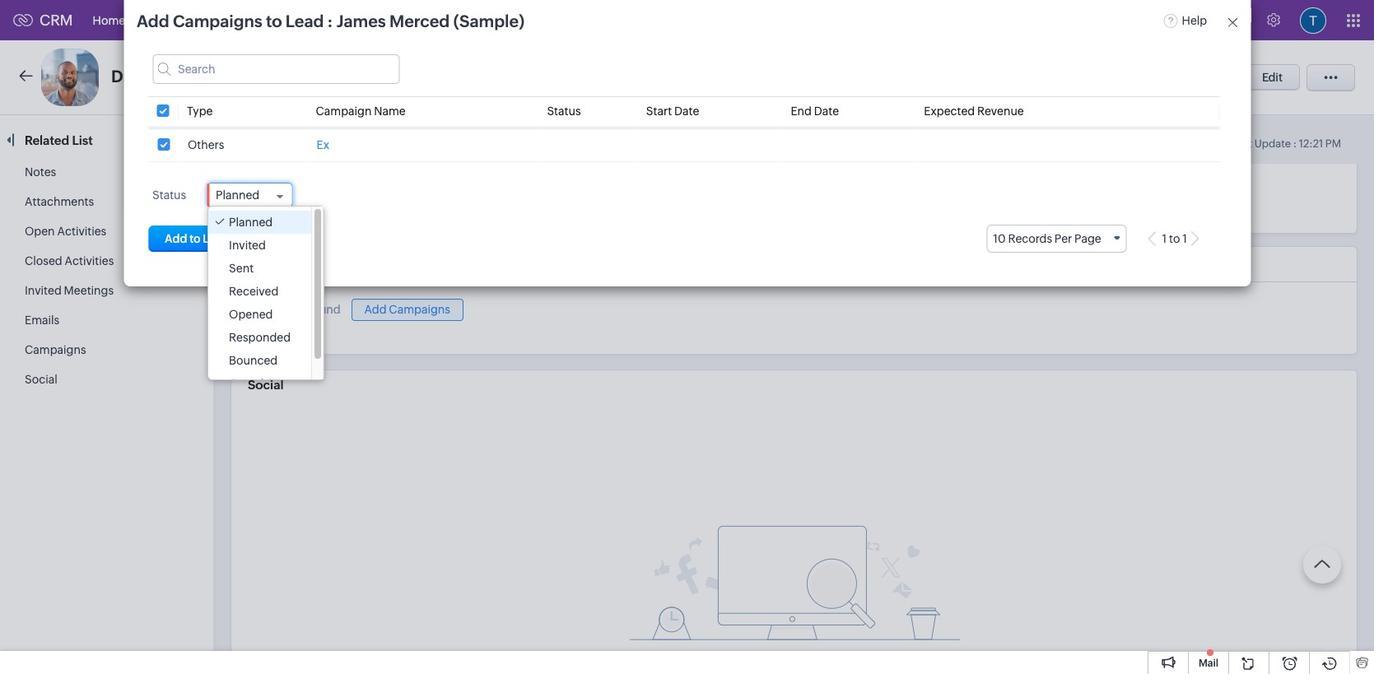 Task type: vqa. For each thing, say whether or not it's contained in the screenshot.
LEAD
yes



Task type: locate. For each thing, give the bounding box(es) containing it.
1 1 from the left
[[1162, 232, 1167, 246]]

1 horizontal spatial merced
[[390, 12, 450, 30]]

deals
[[363, 14, 392, 27]]

1 vertical spatial status
[[152, 189, 186, 202]]

1 horizontal spatial to
[[1169, 232, 1180, 246]]

lead
[[286, 12, 324, 30]]

1 horizontal spatial status
[[547, 105, 581, 118]]

tasks
[[418, 14, 447, 27]]

dr. james merced (sample) - kwik kopy printing
[[111, 67, 442, 86]]

sent
[[229, 262, 254, 275]]

meetings
[[474, 14, 523, 27], [64, 284, 114, 297]]

revenue
[[977, 105, 1024, 118]]

: right lead
[[328, 12, 333, 30]]

tree containing planned
[[208, 207, 324, 395]]

invited inside "tree"
[[229, 239, 266, 252]]

merced
[[390, 12, 450, 30], [191, 67, 251, 86]]

0 vertical spatial planned
[[216, 189, 260, 202]]

to
[[266, 12, 282, 30], [1169, 232, 1180, 246]]

opted out
[[229, 377, 286, 390]]

0 horizontal spatial add
[[137, 12, 169, 30]]

0 vertical spatial status
[[547, 105, 581, 118]]

(sample) left -
[[255, 67, 326, 86]]

2 date from the left
[[814, 105, 839, 118]]

1 vertical spatial to
[[1169, 232, 1180, 246]]

crm link
[[13, 12, 73, 29]]

type
[[187, 105, 213, 118]]

1 vertical spatial meetings
[[64, 284, 114, 297]]

Search text field
[[152, 54, 399, 84]]

leads
[[152, 14, 183, 27]]

expected revenue link
[[924, 105, 1024, 118]]

date right end
[[814, 105, 839, 118]]

1 vertical spatial :
[[1293, 138, 1297, 150]]

activities
[[57, 225, 106, 238], [65, 254, 114, 268]]

0 vertical spatial to
[[266, 12, 282, 30]]

status link
[[547, 105, 581, 118]]

james right accounts
[[337, 12, 386, 30]]

printing
[[397, 71, 442, 85]]

10 records
[[993, 232, 1052, 245]]

0 horizontal spatial :
[[328, 12, 333, 30]]

social
[[25, 373, 57, 386], [248, 378, 284, 392]]

start date
[[646, 105, 699, 118]]

0 horizontal spatial social
[[25, 373, 57, 386]]

1 vertical spatial james
[[138, 67, 187, 86]]

invited up sent
[[229, 239, 266, 252]]

0 vertical spatial merced
[[390, 12, 450, 30]]

planned for "tree" containing planned
[[229, 216, 273, 229]]

0 horizontal spatial james
[[138, 67, 187, 86]]

planned down others
[[216, 189, 260, 202]]

expected
[[924, 105, 975, 118]]

edit
[[1262, 71, 1283, 84]]

1 vertical spatial (sample)
[[255, 67, 326, 86]]

social down bounced
[[248, 378, 284, 392]]

1 vertical spatial add
[[364, 303, 387, 316]]

list
[[72, 133, 93, 147]]

add right found
[[364, 303, 387, 316]]

0 vertical spatial add
[[137, 12, 169, 30]]

emails
[[25, 314, 59, 327]]

invited
[[229, 239, 266, 252], [25, 284, 62, 297]]

add
[[137, 12, 169, 30], [364, 303, 387, 316]]

1 horizontal spatial james
[[337, 12, 386, 30]]

activities up closed activities link
[[57, 225, 106, 238]]

deals link
[[349, 0, 405, 40]]

0 horizontal spatial invited
[[25, 284, 62, 297]]

planned
[[216, 189, 260, 202], [229, 216, 273, 229]]

home
[[93, 14, 125, 27]]

0 vertical spatial invited
[[229, 239, 266, 252]]

campaign
[[316, 105, 372, 118]]

open
[[25, 225, 55, 238]]

1 horizontal spatial 1
[[1183, 232, 1187, 246]]

10 Records Per Page field
[[987, 225, 1127, 253]]

1
[[1162, 232, 1167, 246], [1183, 232, 1187, 246]]

None button
[[148, 226, 246, 252]]

0 horizontal spatial date
[[674, 105, 699, 118]]

help
[[1182, 14, 1207, 27]]

meetings down closed activities link
[[64, 284, 114, 297]]

1 vertical spatial activities
[[65, 254, 114, 268]]

planned inside "field"
[[216, 189, 260, 202]]

status
[[547, 105, 581, 118], [152, 189, 186, 202]]

meetings right tasks
[[474, 14, 523, 27]]

0 horizontal spatial to
[[266, 12, 282, 30]]

(sample) right tasks
[[453, 12, 525, 30]]

open activities link
[[25, 225, 106, 238]]

add right "home"
[[137, 12, 169, 30]]

1 horizontal spatial add
[[364, 303, 387, 316]]

:
[[328, 12, 333, 30], [1293, 138, 1297, 150]]

merced up the printing
[[390, 12, 450, 30]]

1 vertical spatial planned
[[229, 216, 273, 229]]

james
[[337, 12, 386, 30], [138, 67, 187, 86]]

ex
[[317, 138, 329, 151]]

no
[[248, 303, 263, 316]]

campaign name
[[316, 105, 406, 118]]

date
[[674, 105, 699, 118], [814, 105, 839, 118]]

activities for open activities
[[57, 225, 106, 238]]

0 horizontal spatial 1
[[1162, 232, 1167, 246]]

bounced
[[229, 354, 278, 367]]

1 vertical spatial invited
[[25, 284, 62, 297]]

merced up type link
[[191, 67, 251, 86]]

1 vertical spatial merced
[[191, 67, 251, 86]]

page
[[1075, 232, 1101, 245]]

records
[[266, 303, 306, 316]]

0 vertical spatial activities
[[57, 225, 106, 238]]

1 horizontal spatial (sample)
[[453, 12, 525, 30]]

social down the campaigns link
[[25, 373, 57, 386]]

invited down closed at the left top of the page
[[25, 284, 62, 297]]

(sample)
[[453, 12, 525, 30], [255, 67, 326, 86]]

add campaigns to lead  :  james merced (sample)
[[137, 12, 525, 30]]

campaigns
[[173, 12, 262, 30], [248, 258, 315, 272], [389, 303, 450, 316], [25, 343, 86, 357]]

tree
[[208, 207, 324, 395]]

invited meetings
[[25, 284, 114, 297]]

calendar image
[[1200, 14, 1214, 27]]

1 horizontal spatial invited
[[229, 239, 266, 252]]

: left 12:21
[[1293, 138, 1297, 150]]

1 date from the left
[[674, 105, 699, 118]]

1 horizontal spatial date
[[814, 105, 839, 118]]

1 horizontal spatial meetings
[[474, 14, 523, 27]]

planned down planned "field" at the left of the page
[[229, 216, 273, 229]]

0 horizontal spatial (sample)
[[255, 67, 326, 86]]

activities up invited meetings link
[[65, 254, 114, 268]]

james right dr.
[[138, 67, 187, 86]]

date right start
[[674, 105, 699, 118]]

planned inside "tree"
[[229, 216, 273, 229]]



Task type: describe. For each thing, give the bounding box(es) containing it.
open activities
[[25, 225, 106, 238]]

10 records per page
[[993, 232, 1101, 245]]

search image
[[1166, 13, 1180, 27]]

0 horizontal spatial merced
[[191, 67, 251, 86]]

attachments link
[[25, 195, 94, 208]]

12:21
[[1299, 138, 1323, 150]]

edit button
[[1245, 64, 1300, 91]]

end
[[791, 105, 812, 118]]

help link
[[1164, 14, 1207, 27]]

tasks link
[[405, 0, 461, 40]]

invited for invited meetings
[[25, 284, 62, 297]]

add for add campaigns to lead  :  james merced (sample)
[[137, 12, 169, 30]]

campaign name link
[[316, 105, 406, 118]]

end date link
[[791, 105, 839, 118]]

found
[[309, 303, 341, 316]]

notes
[[25, 165, 56, 179]]

attachments
[[25, 195, 94, 208]]

leads link
[[138, 0, 196, 40]]

closed activities
[[25, 254, 114, 268]]

invited for invited
[[229, 239, 266, 252]]

no records found
[[248, 303, 341, 316]]

accounts
[[285, 14, 336, 27]]

mail
[[1199, 658, 1219, 669]]

add campaigns
[[364, 303, 450, 316]]

0 vertical spatial (sample)
[[453, 12, 525, 30]]

per
[[1055, 232, 1072, 245]]

2 1 from the left
[[1183, 232, 1187, 246]]

0 vertical spatial meetings
[[474, 14, 523, 27]]

type link
[[187, 105, 213, 118]]

kopy
[[365, 71, 394, 85]]

notes link
[[25, 165, 56, 179]]

1 horizontal spatial :
[[1293, 138, 1297, 150]]

related
[[25, 133, 69, 147]]

end date
[[791, 105, 839, 118]]

start date link
[[646, 105, 699, 118]]

pm
[[1325, 138, 1341, 150]]

kwik
[[336, 71, 363, 85]]

accounts link
[[272, 0, 349, 40]]

last update : 12:21 pm
[[1232, 138, 1341, 150]]

ex link
[[317, 138, 329, 151]]

crm
[[40, 12, 73, 29]]

invited meetings link
[[25, 284, 114, 297]]

0 vertical spatial james
[[337, 12, 386, 30]]

date for end date
[[814, 105, 839, 118]]

1 horizontal spatial social
[[248, 378, 284, 392]]

closed
[[25, 254, 62, 268]]

0 vertical spatial :
[[328, 12, 333, 30]]

others
[[188, 138, 224, 151]]

activities for closed activities
[[65, 254, 114, 268]]

0 horizontal spatial status
[[152, 189, 186, 202]]

received
[[229, 285, 279, 298]]

start
[[646, 105, 672, 118]]

contacts link
[[196, 0, 272, 40]]

Planned field
[[208, 184, 292, 207]]

contacts
[[210, 14, 258, 27]]

expected revenue
[[924, 105, 1024, 118]]

out
[[266, 377, 286, 390]]

search element
[[1156, 0, 1190, 40]]

1 to 1
[[1162, 232, 1187, 246]]

last
[[1232, 138, 1252, 150]]

planned for planned "field" at the left of the page
[[216, 189, 260, 202]]

opened
[[229, 308, 273, 321]]

responded
[[229, 331, 291, 344]]

related list
[[25, 133, 96, 147]]

closed activities link
[[25, 254, 114, 268]]

name
[[374, 105, 406, 118]]

dr.
[[111, 67, 134, 86]]

date for start date
[[674, 105, 699, 118]]

emails link
[[25, 314, 59, 327]]

social link
[[25, 373, 57, 386]]

add campaigns link
[[351, 299, 463, 321]]

-
[[330, 71, 333, 85]]

meetings link
[[461, 0, 537, 40]]

campaigns link
[[25, 343, 86, 357]]

opted
[[229, 377, 263, 390]]

home link
[[80, 0, 138, 40]]

add for add campaigns
[[364, 303, 387, 316]]

update
[[1255, 138, 1291, 150]]

0 horizontal spatial meetings
[[64, 284, 114, 297]]



